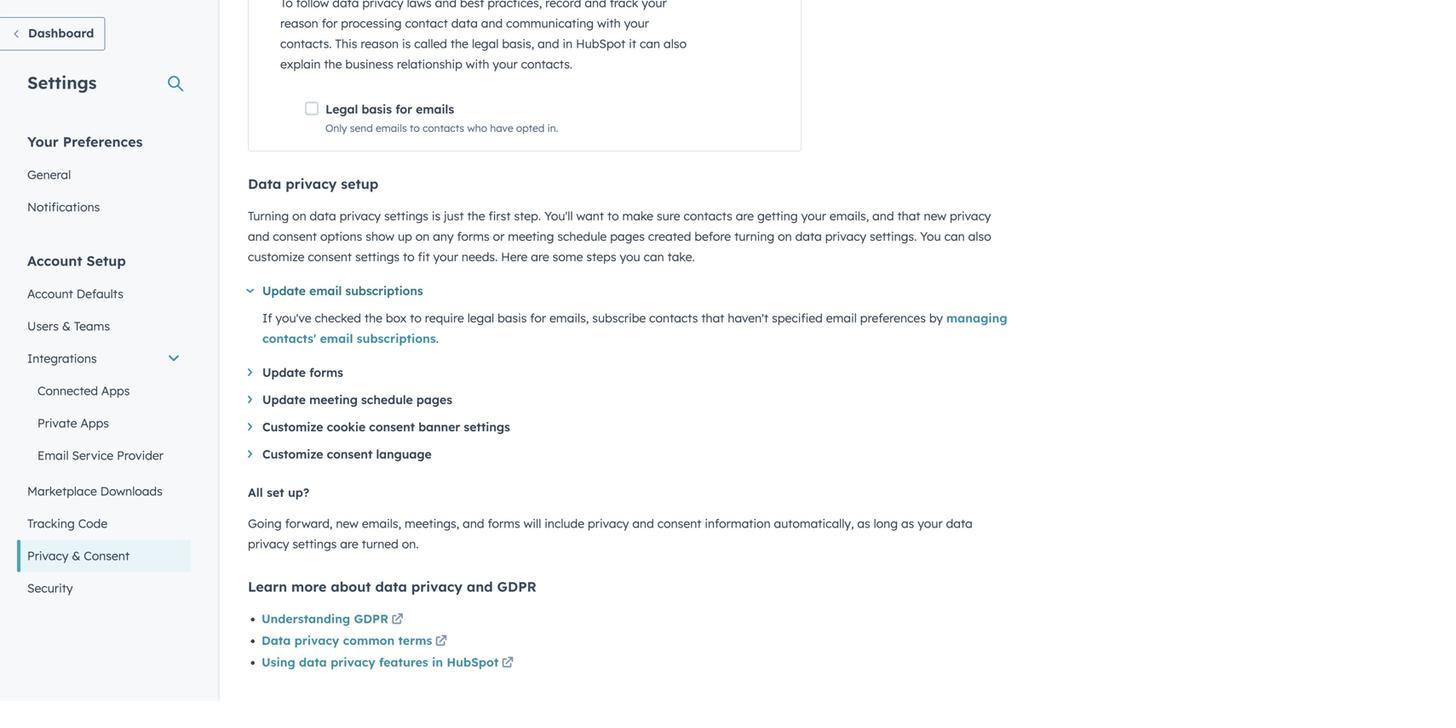 Task type: vqa. For each thing, say whether or not it's contained in the screenshot.
ALSO in To Follow Data Privacy Laws And Best Practices, Record And Track Your Reason For Processing Contact Data And Communicating With Your Contacts. This Reason Is Called The Legal Basis, And In Hubspot It Can Also Explain The Business Relationship With Your Contacts.
yes



Task type: locate. For each thing, give the bounding box(es) containing it.
update down the update forms
[[262, 393, 306, 408]]

all
[[248, 486, 263, 500]]

subscriptions down box
[[357, 331, 436, 346]]

email inside dropdown button
[[309, 284, 342, 299]]

the right just
[[467, 209, 485, 224]]

subscriptions inside dropdown button
[[345, 284, 423, 299]]

1 update from the top
[[262, 284, 306, 299]]

2 horizontal spatial on
[[778, 229, 792, 244]]

1 caret image from the top
[[248, 396, 252, 404]]

the down this
[[324, 57, 342, 72]]

0 horizontal spatial new
[[336, 517, 359, 532]]

caret image inside update email subscriptions dropdown button
[[246, 289, 254, 293]]

schedule down want
[[557, 229, 607, 244]]

forms inside dropdown button
[[309, 365, 343, 380]]

track
[[610, 0, 638, 10]]

0 vertical spatial caret image
[[248, 396, 252, 404]]

checked
[[315, 311, 361, 326]]

explain
[[280, 57, 321, 72]]

email inside managing contacts' email subscriptions
[[320, 331, 353, 346]]

0 vertical spatial reason
[[280, 16, 318, 31]]

caret image for customize cookie consent banner settings
[[248, 423, 252, 431]]

1 vertical spatial schedule
[[361, 393, 413, 408]]

0 vertical spatial can
[[640, 36, 660, 51]]

pages inside update meeting schedule pages dropdown button
[[416, 393, 452, 408]]

data for data privacy setup
[[248, 175, 281, 193]]

1 horizontal spatial meeting
[[508, 229, 554, 244]]

with down track
[[597, 16, 621, 31]]

new right the forward,
[[336, 517, 359, 532]]

hubspot left link opens in a new window icon
[[447, 656, 499, 670]]

are left turned
[[340, 537, 358, 552]]

as right long
[[901, 517, 914, 532]]

with right relationship
[[466, 57, 489, 72]]

email right specified
[[826, 311, 857, 326]]

1 horizontal spatial contacts.
[[521, 57, 573, 72]]

caret image for update forms
[[248, 369, 252, 377]]

0 vertical spatial schedule
[[557, 229, 607, 244]]

using
[[262, 656, 295, 670]]

your right long
[[918, 517, 943, 532]]

2 vertical spatial update
[[262, 393, 306, 408]]

link opens in a new window image for understanding gdpr
[[391, 611, 403, 631]]

legal
[[472, 36, 499, 51], [467, 311, 494, 326]]

users
[[27, 319, 59, 334]]

basis up send
[[362, 102, 392, 117]]

emails, inside going forward, new emails, meetings, and forms will include privacy and consent information automatically, as long as your data privacy settings are turned on.
[[362, 517, 401, 532]]

contacts. down basis,
[[521, 57, 573, 72]]

using data privacy features in hubspot
[[262, 656, 499, 670]]

are right here
[[531, 250, 549, 265]]

1 vertical spatial legal
[[467, 311, 494, 326]]

legal left basis,
[[472, 36, 499, 51]]

in inside using data privacy features in hubspot link
[[432, 656, 443, 670]]

setup
[[86, 253, 126, 270]]

1 horizontal spatial in
[[563, 36, 573, 51]]

long
[[874, 517, 898, 532]]

0 horizontal spatial also
[[664, 36, 687, 51]]

in down terms
[[432, 656, 443, 670]]

your right the getting
[[801, 209, 826, 224]]

communicating
[[506, 16, 594, 31]]

& right users
[[62, 319, 71, 334]]

link opens in a new window image for data privacy common terms
[[435, 633, 447, 653]]

1 horizontal spatial on
[[415, 229, 430, 244]]

provider
[[117, 449, 164, 463]]

meeting down step.
[[508, 229, 554, 244]]

your up it
[[624, 16, 649, 31]]

0 vertical spatial subscriptions
[[345, 284, 423, 299]]

0 horizontal spatial gdpr
[[354, 612, 388, 627]]

1 horizontal spatial new
[[924, 209, 947, 224]]

customize consent language
[[262, 447, 432, 462]]

that left the haven't at top
[[701, 311, 724, 326]]

apps inside 'link'
[[80, 416, 109, 431]]

caret image inside customize consent language 'dropdown button'
[[248, 451, 252, 458]]

1 vertical spatial update
[[262, 365, 306, 380]]

1 horizontal spatial &
[[72, 549, 80, 564]]

1 vertical spatial pages
[[416, 393, 452, 408]]

apps
[[101, 384, 130, 399], [80, 416, 109, 431]]

caret image down the customize
[[246, 289, 254, 293]]

contacts'
[[262, 331, 316, 346]]

code
[[78, 517, 108, 532]]

0 vertical spatial legal
[[472, 36, 499, 51]]

caret image inside customize cookie consent banner settings dropdown button
[[248, 423, 252, 431]]

contacts.
[[280, 36, 332, 51], [521, 57, 573, 72]]

integrations button
[[17, 343, 191, 375]]

0 vertical spatial email
[[309, 284, 342, 299]]

consent inside dropdown button
[[369, 420, 415, 435]]

1 horizontal spatial that
[[897, 209, 921, 224]]

& right privacy at the bottom of the page
[[72, 549, 80, 564]]

0 vertical spatial is
[[402, 36, 411, 51]]

update meeting schedule pages
[[262, 393, 452, 408]]

1 vertical spatial new
[[336, 517, 359, 532]]

1 vertical spatial &
[[72, 549, 80, 564]]

contacts up before
[[684, 209, 732, 224]]

forms inside turning on data privacy settings is just the first step. you'll want to make sure contacts are getting your emails, and that new privacy and consent options show up on any forms or meeting schedule pages created before turning on data privacy settings. you can also customize consent settings to fit your needs. here are some steps you can take.
[[457, 229, 490, 244]]

consent down the cookie
[[327, 447, 373, 462]]

0 vertical spatial with
[[597, 16, 621, 31]]

0 horizontal spatial basis
[[362, 102, 392, 117]]

emails, up turned
[[362, 517, 401, 532]]

caret image inside update forms dropdown button
[[248, 369, 252, 377]]

1 account from the top
[[27, 253, 82, 270]]

emails, inside turning on data privacy settings is just the first step. you'll want to make sure contacts are getting your emails, and that new privacy and consent options show up on any forms or meeting schedule pages created before turning on data privacy settings. you can also customize consent settings to fit your needs. here are some steps you can take.
[[830, 209, 869, 224]]

also
[[664, 36, 687, 51], [968, 229, 991, 244]]

contacts left who at the left
[[423, 122, 464, 134]]

0 vertical spatial customize
[[262, 420, 323, 435]]

consent up the customize
[[273, 229, 317, 244]]

as
[[857, 517, 870, 532], [901, 517, 914, 532]]

link opens in a new window image
[[391, 611, 403, 631], [391, 615, 403, 627], [435, 633, 447, 653], [435, 637, 447, 649], [502, 654, 514, 675]]

1 vertical spatial contacts
[[684, 209, 732, 224]]

steps
[[586, 250, 616, 265]]

1 horizontal spatial for
[[395, 102, 412, 117]]

managing
[[946, 311, 1007, 326]]

update inside dropdown button
[[262, 393, 306, 408]]

gdpr
[[497, 579, 537, 596], [354, 612, 388, 627]]

.
[[436, 331, 439, 346]]

contact
[[405, 16, 448, 31]]

customize inside dropdown button
[[262, 420, 323, 435]]

new up you
[[924, 209, 947, 224]]

2 vertical spatial email
[[320, 331, 353, 346]]

cookie
[[327, 420, 366, 435]]

notifications
[[27, 200, 100, 215]]

on right 'turning'
[[292, 209, 306, 224]]

that
[[897, 209, 921, 224], [701, 311, 724, 326]]

pages up you
[[610, 229, 645, 244]]

hubspot left it
[[576, 36, 626, 51]]

1 horizontal spatial pages
[[610, 229, 645, 244]]

apps down integrations dropdown button
[[101, 384, 130, 399]]

consent left information
[[657, 517, 701, 532]]

0 horizontal spatial hubspot
[[447, 656, 499, 670]]

& for users
[[62, 319, 71, 334]]

0 vertical spatial hubspot
[[576, 36, 626, 51]]

caret image
[[248, 396, 252, 404], [248, 451, 252, 458]]

apps for connected apps
[[101, 384, 130, 399]]

3 update from the top
[[262, 393, 306, 408]]

1 vertical spatial emails,
[[550, 311, 589, 326]]

2 account from the top
[[27, 287, 73, 302]]

0 vertical spatial also
[[664, 36, 687, 51]]

for
[[322, 16, 338, 31], [395, 102, 412, 117], [530, 311, 546, 326]]

1 vertical spatial forms
[[309, 365, 343, 380]]

pages up the banner in the left of the page
[[416, 393, 452, 408]]

0 vertical spatial data
[[248, 175, 281, 193]]

also inside "to follow data privacy laws and best practices, record and track your reason for processing contact data and communicating with your contacts. this reason is called the legal basis, and in hubspot it can also explain the business relationship with your contacts."
[[664, 36, 687, 51]]

0 vertical spatial forms
[[457, 229, 490, 244]]

to right want
[[607, 209, 619, 224]]

1 horizontal spatial reason
[[361, 36, 399, 51]]

update up you've
[[262, 284, 306, 299]]

1 vertical spatial subscriptions
[[357, 331, 436, 346]]

2 vertical spatial emails,
[[362, 517, 401, 532]]

setup
[[341, 175, 378, 193]]

include
[[545, 517, 584, 532]]

data
[[332, 0, 359, 10], [451, 16, 478, 31], [310, 209, 336, 224], [795, 229, 822, 244], [946, 517, 973, 532], [375, 579, 407, 596], [299, 656, 327, 670]]

2 caret image from the top
[[248, 451, 252, 458]]

1 vertical spatial for
[[395, 102, 412, 117]]

email down checked
[[320, 331, 353, 346]]

using data privacy features in hubspot link
[[262, 654, 517, 675]]

for inside "to follow data privacy laws and best practices, record and track your reason for processing contact data and communicating with your contacts. this reason is called the legal basis, and in hubspot it can also explain the business relationship with your contacts."
[[322, 16, 338, 31]]

1 vertical spatial are
[[531, 250, 549, 265]]

email service provider
[[37, 449, 164, 463]]

0 horizontal spatial in
[[432, 656, 443, 670]]

basis down here
[[498, 311, 527, 326]]

options
[[320, 229, 362, 244]]

is left called
[[402, 36, 411, 51]]

settings down the forward,
[[292, 537, 337, 552]]

1 vertical spatial apps
[[80, 416, 109, 431]]

new inside turning on data privacy settings is just the first step. you'll want to make sure contacts are getting your emails, and that new privacy and consent options show up on any forms or meeting schedule pages created before turning on data privacy settings. you can also customize consent settings to fit your needs. here are some steps you can take.
[[924, 209, 947, 224]]

emails down 'legal basis for emails'
[[376, 122, 407, 134]]

1 horizontal spatial as
[[901, 517, 914, 532]]

data up processing
[[332, 0, 359, 10]]

1 horizontal spatial emails,
[[550, 311, 589, 326]]

service
[[72, 449, 113, 463]]

0 vertical spatial for
[[322, 16, 338, 31]]

that up settings.
[[897, 209, 921, 224]]

update down contacts'
[[262, 365, 306, 380]]

0 horizontal spatial emails
[[376, 122, 407, 134]]

by
[[929, 311, 943, 326]]

1 vertical spatial data
[[262, 634, 291, 649]]

for down follow
[[322, 16, 338, 31]]

1 horizontal spatial emails
[[416, 102, 454, 117]]

email
[[309, 284, 342, 299], [826, 311, 857, 326], [320, 331, 353, 346]]

the inside turning on data privacy settings is just the first step. you'll want to make sure contacts are getting your emails, and that new privacy and consent options show up on any forms or meeting schedule pages created before turning on data privacy settings. you can also customize consent settings to fit your needs. here are some steps you can take.
[[467, 209, 485, 224]]

2 vertical spatial caret image
[[248, 423, 252, 431]]

also right it
[[664, 36, 687, 51]]

0 vertical spatial caret image
[[246, 289, 254, 293]]

2 vertical spatial for
[[530, 311, 546, 326]]

follow
[[296, 0, 329, 10]]

marketplace
[[27, 484, 97, 499]]

0 vertical spatial are
[[736, 209, 754, 224]]

meeting up the cookie
[[309, 393, 358, 408]]

caret image up all
[[248, 423, 252, 431]]

general
[[27, 167, 71, 182]]

1 vertical spatial hubspot
[[447, 656, 499, 670]]

subscriptions up box
[[345, 284, 423, 299]]

0 horizontal spatial emails,
[[362, 517, 401, 532]]

update for update forms
[[262, 365, 306, 380]]

0 horizontal spatial is
[[402, 36, 411, 51]]

fit
[[418, 250, 430, 265]]

new
[[924, 209, 947, 224], [336, 517, 359, 532]]

called
[[414, 36, 447, 51]]

forms inside going forward, new emails, meetings, and forms will include privacy and consent information automatically, as long as your data privacy settings are turned on.
[[488, 517, 520, 532]]

consent
[[273, 229, 317, 244], [308, 250, 352, 265], [369, 420, 415, 435], [327, 447, 373, 462], [657, 517, 701, 532]]

0 horizontal spatial pages
[[416, 393, 452, 408]]

tracking code
[[27, 517, 108, 532]]

gdpr up 'common'
[[354, 612, 388, 627]]

data up using
[[262, 634, 291, 649]]

caret image inside update meeting schedule pages dropdown button
[[248, 396, 252, 404]]

on right 'up'
[[415, 229, 430, 244]]

link opens in a new window image inside 'data privacy common terms' link
[[435, 637, 447, 649]]

2 vertical spatial contacts
[[649, 311, 698, 326]]

0 horizontal spatial meeting
[[309, 393, 358, 408]]

emails, right the getting
[[830, 209, 869, 224]]

is left just
[[432, 209, 441, 224]]

legal basis for emails
[[325, 102, 454, 117]]

1 vertical spatial that
[[701, 311, 724, 326]]

1 horizontal spatial schedule
[[557, 229, 607, 244]]

apps up service
[[80, 416, 109, 431]]

update forms
[[262, 365, 343, 380]]

1 vertical spatial caret image
[[248, 369, 252, 377]]

update meeting schedule pages button
[[248, 390, 1015, 411]]

basis,
[[502, 36, 534, 51]]

in down communicating
[[563, 36, 573, 51]]

0 vertical spatial meeting
[[508, 229, 554, 244]]

2 update from the top
[[262, 365, 306, 380]]

preferences
[[860, 311, 926, 326]]

1 vertical spatial in
[[432, 656, 443, 670]]

for up only send emails to contacts who have opted in.
[[395, 102, 412, 117]]

1 customize from the top
[[262, 420, 323, 435]]

1 vertical spatial with
[[466, 57, 489, 72]]

turning
[[248, 209, 289, 224]]

caret image
[[246, 289, 254, 293], [248, 369, 252, 377], [248, 423, 252, 431]]

customize up the up?
[[262, 447, 323, 462]]

in
[[563, 36, 573, 51], [432, 656, 443, 670]]

set
[[267, 486, 284, 500]]

consent up language at left
[[369, 420, 415, 435]]

data down the getting
[[795, 229, 822, 244]]

account up account defaults
[[27, 253, 82, 270]]

turning on data privacy settings is just the first step. you'll want to make sure contacts are getting your emails, and that new privacy and consent options show up on any forms or meeting schedule pages created before turning on data privacy settings. you can also customize consent settings to fit your needs. here are some steps you can take.
[[248, 209, 991, 265]]

1 horizontal spatial also
[[968, 229, 991, 244]]

on down the getting
[[778, 229, 792, 244]]

is inside "to follow data privacy laws and best practices, record and track your reason for processing contact data and communicating with your contacts. this reason is called the legal basis, and in hubspot it can also explain the business relationship with your contacts."
[[402, 36, 411, 51]]

customize inside 'dropdown button'
[[262, 447, 323, 462]]

customize for customize consent language
[[262, 447, 323, 462]]

caret image left the update forms
[[248, 369, 252, 377]]

sure
[[657, 209, 680, 224]]

reason
[[280, 16, 318, 31], [361, 36, 399, 51]]

forms up update meeting schedule pages
[[309, 365, 343, 380]]

0 vertical spatial pages
[[610, 229, 645, 244]]

link opens in a new window image for using data privacy features in hubspot
[[502, 654, 514, 675]]

connected apps
[[37, 384, 130, 399]]

settings right the banner in the left of the page
[[464, 420, 510, 435]]

0 vertical spatial that
[[897, 209, 921, 224]]

on
[[292, 209, 306, 224], [415, 229, 430, 244], [778, 229, 792, 244]]

0 vertical spatial new
[[924, 209, 947, 224]]

0 vertical spatial in
[[563, 36, 573, 51]]

email service provider link
[[17, 440, 191, 472]]

customize left the cookie
[[262, 420, 323, 435]]

2 customize from the top
[[262, 447, 323, 462]]

turning
[[734, 229, 775, 244]]

email up checked
[[309, 284, 342, 299]]

emails up only send emails to contacts who have opted in.
[[416, 102, 454, 117]]

1 vertical spatial caret image
[[248, 451, 252, 458]]

0 vertical spatial emails,
[[830, 209, 869, 224]]

features
[[379, 656, 428, 670]]

apps for private apps
[[80, 416, 109, 431]]

1 horizontal spatial hubspot
[[576, 36, 626, 51]]

forms left will
[[488, 517, 520, 532]]

settings inside dropdown button
[[464, 420, 510, 435]]

schedule up customize cookie consent banner settings
[[361, 393, 413, 408]]

hubspot inside "to follow data privacy laws and best practices, record and track your reason for processing contact data and communicating with your contacts. this reason is called the legal basis, and in hubspot it can also explain the business relationship with your contacts."
[[576, 36, 626, 51]]

1 vertical spatial meeting
[[309, 393, 358, 408]]

opted
[[516, 122, 545, 134]]

to
[[280, 0, 293, 10]]

managing contacts' email subscriptions link
[[262, 311, 1007, 346]]

are up turning
[[736, 209, 754, 224]]

consent inside 'dropdown button'
[[327, 447, 373, 462]]

0 horizontal spatial as
[[857, 517, 870, 532]]

settings inside going forward, new emails, meetings, and forms will include privacy and consent information automatically, as long as your data privacy settings are turned on.
[[292, 537, 337, 552]]

schedule inside turning on data privacy settings is just the first step. you'll want to make sure contacts are getting your emails, and that new privacy and consent options show up on any forms or meeting schedule pages created before turning on data privacy settings. you can also customize consent settings to fit your needs. here are some steps you can take.
[[557, 229, 607, 244]]

emails
[[416, 102, 454, 117], [376, 122, 407, 134]]

marketplace downloads link
[[17, 476, 191, 508]]

legal right require
[[467, 311, 494, 326]]

forms up needs.
[[457, 229, 490, 244]]

only
[[325, 122, 347, 134]]

notifications link
[[17, 191, 191, 224]]

contacts. up explain
[[280, 36, 332, 51]]

for left subscribe
[[530, 311, 546, 326]]

consent down options
[[308, 250, 352, 265]]

can
[[640, 36, 660, 51], [944, 229, 965, 244], [644, 250, 664, 265]]

schedule inside dropdown button
[[361, 393, 413, 408]]

data for data privacy common terms
[[262, 634, 291, 649]]

0 vertical spatial account
[[27, 253, 82, 270]]

1 vertical spatial emails
[[376, 122, 407, 134]]

general link
[[17, 159, 191, 191]]

processing
[[341, 16, 402, 31]]

data up 'turning'
[[248, 175, 281, 193]]

gdpr down will
[[497, 579, 537, 596]]

data inside going forward, new emails, meetings, and forms will include privacy and consent information automatically, as long as your data privacy settings are turned on.
[[946, 517, 973, 532]]

1 horizontal spatial are
[[531, 250, 549, 265]]

your preferences
[[27, 133, 143, 150]]

reason down processing
[[361, 36, 399, 51]]

update for update meeting schedule pages
[[262, 393, 306, 408]]

data down best
[[451, 16, 478, 31]]

account
[[27, 253, 82, 270], [27, 287, 73, 302]]

subscribe
[[592, 311, 646, 326]]

contacts down update email subscriptions dropdown button
[[649, 311, 698, 326]]

as left long
[[857, 517, 870, 532]]

1 horizontal spatial is
[[432, 209, 441, 224]]

tracking code link
[[17, 508, 191, 541]]

2 horizontal spatial for
[[530, 311, 546, 326]]

emails, left subscribe
[[550, 311, 589, 326]]

automatically,
[[774, 517, 854, 532]]

account for account setup
[[27, 253, 82, 270]]

0 horizontal spatial &
[[62, 319, 71, 334]]

account up users
[[27, 287, 73, 302]]

1 vertical spatial is
[[432, 209, 441, 224]]

data right long
[[946, 517, 973, 532]]



Task type: describe. For each thing, give the bounding box(es) containing it.
0 vertical spatial contacts.
[[280, 36, 332, 51]]

your down any
[[433, 250, 458, 265]]

subscriptions inside managing contacts' email subscriptions
[[357, 331, 436, 346]]

0 horizontal spatial with
[[466, 57, 489, 72]]

email
[[37, 449, 69, 463]]

data privacy setup
[[248, 175, 378, 193]]

are inside going forward, new emails, meetings, and forms will include privacy and consent information automatically, as long as your data privacy settings are turned on.
[[340, 537, 358, 552]]

require
[[425, 311, 464, 326]]

security
[[27, 581, 73, 596]]

1 vertical spatial email
[[826, 311, 857, 326]]

the left box
[[364, 311, 383, 326]]

connected apps link
[[17, 375, 191, 408]]

you
[[620, 250, 640, 265]]

can inside "to follow data privacy laws and best practices, record and track your reason for processing contact data and communicating with your contacts. this reason is called the legal basis, and in hubspot it can also explain the business relationship with your contacts."
[[640, 36, 660, 51]]

legal
[[325, 102, 358, 117]]

your
[[27, 133, 59, 150]]

1 vertical spatial can
[[944, 229, 965, 244]]

& for privacy
[[72, 549, 80, 564]]

contacts inside turning on data privacy settings is just the first step. you'll want to make sure contacts are getting your emails, and that new privacy and consent options show up on any forms or meeting schedule pages created before turning on data privacy settings. you can also customize consent settings to fit your needs. here are some steps you can take.
[[684, 209, 732, 224]]

1 horizontal spatial with
[[597, 16, 621, 31]]

specified
[[772, 311, 823, 326]]

0 horizontal spatial on
[[292, 209, 306, 224]]

consent
[[84, 549, 130, 564]]

update forms button
[[248, 363, 1015, 383]]

to down 'legal basis for emails'
[[410, 122, 420, 134]]

link opens in a new window image inside 'understanding gdpr' link
[[391, 615, 403, 627]]

information
[[705, 517, 771, 532]]

up?
[[288, 486, 309, 500]]

caret image for update meeting schedule pages
[[248, 396, 252, 404]]

2 as from the left
[[901, 517, 914, 532]]

connected
[[37, 384, 98, 399]]

update email subscriptions
[[262, 284, 423, 299]]

you'll
[[544, 209, 573, 224]]

just
[[444, 209, 464, 224]]

1 horizontal spatial basis
[[498, 311, 527, 326]]

language
[[376, 447, 432, 462]]

customize cookie consent banner settings button
[[248, 417, 1015, 438]]

in.
[[547, 122, 558, 134]]

forward,
[[285, 517, 333, 532]]

common
[[343, 634, 395, 649]]

preferences
[[63, 133, 143, 150]]

that inside turning on data privacy settings is just the first step. you'll want to make sure contacts are getting your emails, and that new privacy and consent options show up on any forms or meeting schedule pages created before turning on data privacy settings. you can also customize consent settings to fit your needs. here are some steps you can take.
[[897, 209, 921, 224]]

0 vertical spatial contacts
[[423, 122, 464, 134]]

if you've checked the box to require legal basis for emails, subscribe contacts that haven't specified email preferences by
[[262, 311, 946, 326]]

your right track
[[642, 0, 667, 10]]

you've
[[276, 311, 311, 326]]

data right about
[[375, 579, 407, 596]]

account setup
[[27, 253, 126, 270]]

downloads
[[100, 484, 163, 499]]

going
[[248, 517, 282, 532]]

to follow data privacy laws and best practices, record and track your reason for processing contact data and communicating with your contacts. this reason is called the legal basis, and in hubspot it can also explain the business relationship with your contacts.
[[280, 0, 687, 72]]

meeting inside dropdown button
[[309, 393, 358, 408]]

all set up?
[[248, 486, 309, 500]]

account defaults
[[27, 287, 123, 302]]

box
[[386, 311, 407, 326]]

consent inside going forward, new emails, meetings, and forms will include privacy and consent information automatically, as long as your data privacy settings are turned on.
[[657, 517, 701, 532]]

on.
[[402, 537, 419, 552]]

settings down show
[[355, 250, 400, 265]]

before
[[695, 229, 731, 244]]

1 vertical spatial gdpr
[[354, 612, 388, 627]]

1 vertical spatial contacts.
[[521, 57, 573, 72]]

privacy inside 'data privacy common terms' link
[[294, 634, 339, 649]]

0 vertical spatial basis
[[362, 102, 392, 117]]

banner
[[418, 420, 460, 435]]

1 as from the left
[[857, 517, 870, 532]]

record
[[545, 0, 581, 10]]

your down basis,
[[493, 57, 518, 72]]

data up options
[[310, 209, 336, 224]]

you
[[920, 229, 941, 244]]

is inside turning on data privacy settings is just the first step. you'll want to make sure contacts are getting your emails, and that new privacy and consent options show up on any forms or meeting schedule pages created before turning on data privacy settings. you can also customize consent settings to fit your needs. here are some steps you can take.
[[432, 209, 441, 224]]

who
[[467, 122, 487, 134]]

to left fit
[[403, 250, 415, 265]]

will
[[524, 517, 541, 532]]

the right called
[[451, 36, 469, 51]]

integrations
[[27, 351, 97, 366]]

privacy & consent link
[[17, 541, 191, 573]]

2 vertical spatial can
[[644, 250, 664, 265]]

to right box
[[410, 311, 422, 326]]

learn
[[248, 579, 287, 596]]

it
[[629, 36, 636, 51]]

privacy
[[27, 549, 68, 564]]

take.
[[668, 250, 695, 265]]

pages inside turning on data privacy settings is just the first step. you'll want to make sure contacts are getting your emails, and that new privacy and consent options show up on any forms or meeting schedule pages created before turning on data privacy settings. you can also customize consent settings to fit your needs. here are some steps you can take.
[[610, 229, 645, 244]]

customize for customize cookie consent banner settings
[[262, 420, 323, 435]]

data right using
[[299, 656, 327, 670]]

settings up 'up'
[[384, 209, 428, 224]]

settings.
[[870, 229, 917, 244]]

security link
[[17, 573, 191, 605]]

turned
[[362, 537, 399, 552]]

practices,
[[488, 0, 542, 10]]

legal inside "to follow data privacy laws and best practices, record and track your reason for processing contact data and communicating with your contacts. this reason is called the legal basis, and in hubspot it can also explain the business relationship with your contacts."
[[472, 36, 499, 51]]

needs.
[[462, 250, 498, 265]]

understanding gdpr link
[[262, 611, 406, 631]]

link opens in a new window image
[[502, 658, 514, 670]]

your preferences element
[[17, 132, 191, 224]]

laws
[[407, 0, 432, 10]]

0 horizontal spatial reason
[[280, 16, 318, 31]]

your inside going forward, new emails, meetings, and forms will include privacy and consent information automatically, as long as your data privacy settings are turned on.
[[918, 517, 943, 532]]

data privacy common terms
[[262, 634, 432, 649]]

or
[[493, 229, 505, 244]]

also inside turning on data privacy settings is just the first step. you'll want to make sure contacts are getting your emails, and that new privacy and consent options show up on any forms or meeting schedule pages created before turning on data privacy settings. you can also customize consent settings to fit your needs. here are some steps you can take.
[[968, 229, 991, 244]]

step.
[[514, 209, 541, 224]]

1 vertical spatial reason
[[361, 36, 399, 51]]

marketplace downloads
[[27, 484, 163, 499]]

0 horizontal spatial that
[[701, 311, 724, 326]]

private apps link
[[17, 408, 191, 440]]

1 horizontal spatial gdpr
[[497, 579, 537, 596]]

have
[[490, 122, 513, 134]]

users & teams
[[27, 319, 110, 334]]

2 horizontal spatial are
[[736, 209, 754, 224]]

privacy inside using data privacy features in hubspot link
[[331, 656, 375, 670]]

if
[[262, 311, 272, 326]]

customize consent language button
[[248, 445, 1015, 465]]

privacy inside "to follow data privacy laws and best practices, record and track your reason for processing contact data and communicating with your contacts. this reason is called the legal basis, and in hubspot it can also explain the business relationship with your contacts."
[[362, 0, 404, 10]]

teams
[[74, 319, 110, 334]]

going forward, new emails, meetings, and forms will include privacy and consent information automatically, as long as your data privacy settings are turned on.
[[248, 517, 973, 552]]

caret image for update email subscriptions
[[246, 289, 254, 293]]

privacy & consent
[[27, 549, 130, 564]]

update for update email subscriptions
[[262, 284, 306, 299]]

meeting inside turning on data privacy settings is just the first step. you'll want to make sure contacts are getting your emails, and that new privacy and consent options show up on any forms or meeting schedule pages created before turning on data privacy settings. you can also customize consent settings to fit your needs. here are some steps you can take.
[[508, 229, 554, 244]]

private apps
[[37, 416, 109, 431]]

settings
[[27, 72, 97, 93]]

in inside "to follow data privacy laws and best practices, record and track your reason for processing contact data and communicating with your contacts. this reason is called the legal basis, and in hubspot it can also explain the business relationship with your contacts."
[[563, 36, 573, 51]]

relationship
[[397, 57, 462, 72]]

new inside going forward, new emails, meetings, and forms will include privacy and consent information automatically, as long as your data privacy settings are turned on.
[[336, 517, 359, 532]]

up
[[398, 229, 412, 244]]

0 vertical spatial emails
[[416, 102, 454, 117]]

account setup element
[[17, 252, 191, 605]]

account for account defaults
[[27, 287, 73, 302]]

caret image for customize consent language
[[248, 451, 252, 458]]

send
[[350, 122, 373, 134]]

created
[[648, 229, 691, 244]]

here
[[501, 250, 528, 265]]



